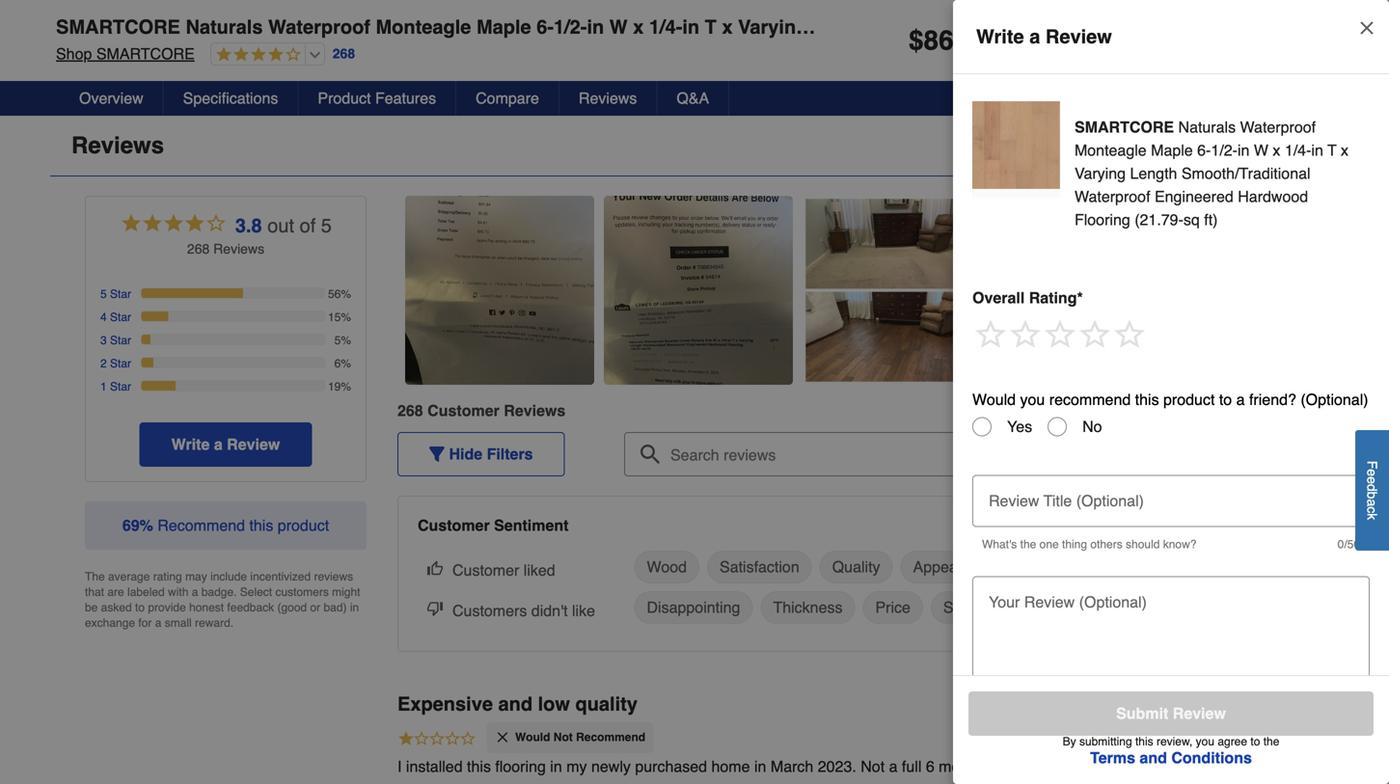 Task type: locate. For each thing, give the bounding box(es) containing it.
268
[[333, 46, 355, 61], [187, 241, 210, 257], [398, 402, 423, 420]]

reviews left q&a
[[579, 89, 637, 107]]

1 vertical spatial compare
[[476, 89, 539, 107]]

1 vertical spatial close image
[[495, 730, 511, 745]]

2 e from the top
[[1365, 477, 1380, 484]]

monteagle
[[376, 16, 471, 38], [1075, 141, 1147, 159]]

color button
[[1017, 551, 1079, 584]]

recommend up newly
[[576, 731, 646, 745]]

hardwood
[[1281, 16, 1376, 38], [1238, 188, 1309, 206]]

0 vertical spatial hardwood
[[1281, 16, 1376, 38]]

what's the one thing others should know?
[[982, 538, 1197, 552]]

2 vertical spatial 268
[[398, 402, 423, 420]]

rating*
[[1029, 289, 1083, 307]]

not right the 2023.
[[861, 758, 885, 776]]

1 horizontal spatial quality
[[833, 558, 881, 576]]

provide
[[148, 601, 186, 615]]

review
[[1046, 26, 1113, 48], [213, 241, 258, 257], [504, 402, 557, 420], [227, 436, 280, 454], [1173, 705, 1226, 723]]

would up yes
[[973, 391, 1016, 409]]

length inside naturals waterproof monteagle maple 6-1/2-in w x 1/4-in t x varying length smooth/traditional waterproof engineered hardwood flooring (21.79-sq ft)
[[1131, 165, 1178, 182]]

1 horizontal spatial smooth/traditional
[[1182, 165, 1311, 182]]

1 vertical spatial not
[[861, 758, 885, 776]]

march
[[771, 758, 814, 776]]

0
[[1338, 538, 1345, 552]]

69
[[122, 517, 140, 535]]

monteagle up features
[[376, 16, 471, 38]]

smartcore for smartcore naturals waterproof monteagle maple 6-1/2-in w x 1/4-in t x varying length smooth/traditional waterproof engineered hardwood f
[[56, 16, 180, 38]]

0 horizontal spatial 6-
[[537, 16, 554, 38]]

1 vertical spatial hardwood
[[1238, 188, 1309, 206]]

product left friend?
[[1164, 391, 1215, 409]]

0 horizontal spatial compare
[[71, 56, 172, 83]]

1 vertical spatial quality
[[576, 694, 638, 716]]

2
[[100, 357, 107, 371]]

0 horizontal spatial quality
[[576, 694, 638, 716]]

1 vertical spatial 6-
[[1198, 141, 1211, 159]]

5 inside the 3.8 out of 5 268 review s
[[321, 215, 332, 237]]

3 uploaded image image from the left
[[803, 281, 992, 300]]

by submitting this review, you agree to the terms and conditions
[[1063, 735, 1280, 767]]

this up incentivized
[[249, 517, 273, 535]]

sq
[[1184, 211, 1200, 229]]

average
[[108, 571, 150, 584]]

1 horizontal spatial product
[[1164, 391, 1215, 409]]

this right "recommend"
[[1136, 391, 1160, 409]]

quality up would not recommend
[[576, 694, 638, 716]]

1 vertical spatial reviews
[[71, 132, 164, 159]]

0 vertical spatial smartcore
[[56, 16, 180, 38]]

recommend
[[1050, 391, 1131, 409]]

smartcore
[[56, 16, 180, 38], [96, 45, 195, 63], [1075, 118, 1175, 136]]

0 horizontal spatial close image
[[495, 730, 511, 745]]

0 vertical spatial naturals
[[186, 16, 263, 38]]

a up k
[[1365, 499, 1380, 507]]

naturals inside naturals waterproof monteagle maple 6-1/2-in w x 1/4-in t x varying length smooth/traditional waterproof engineered hardwood flooring (21.79-sq ft)
[[1179, 118, 1236, 136]]

write a review inside write a review button
[[171, 436, 280, 454]]

2 horizontal spatial t
[[1328, 141, 1337, 159]]

this left flooring
[[467, 758, 491, 776]]

2 vertical spatial smartcore
[[1075, 118, 1175, 136]]

option group
[[965, 410, 1370, 444]]

2 vertical spatial w
[[1261, 752, 1272, 765]]

monteagle inside naturals waterproof monteagle maple 6-1/2-in w x 1/4-in t x varying length smooth/traditional waterproof engineered hardwood flooring (21.79-sq ft)
[[1075, 141, 1147, 159]]

the left one
[[1021, 538, 1037, 552]]

$ 86 . 94
[[909, 25, 992, 56]]

appearance button
[[901, 551, 1009, 584]]

customer up thumb up image
[[418, 517, 490, 535]]

to right "agree" in the bottom of the page
[[1251, 735, 1261, 749]]

2 vertical spatial customer
[[453, 562, 520, 580]]

should
[[1126, 538, 1160, 552]]

1 horizontal spatial naturals
[[1124, 752, 1167, 765]]

recommend up may
[[158, 517, 245, 535]]

smartcore for smartcore
[[1075, 118, 1175, 136]]

1 horizontal spatial 6-
[[1198, 141, 1211, 159]]

star right '4'
[[110, 311, 131, 324]]

1 horizontal spatial length
[[1131, 165, 1178, 182]]

2 horizontal spatial to
[[1251, 735, 1261, 749]]

1 vertical spatial 5
[[100, 288, 107, 301]]

and down review, at bottom right
[[1140, 749, 1168, 767]]

.
[[954, 25, 962, 56]]

smartcore up flooring
[[1075, 118, 1175, 136]]

product
[[1164, 391, 1215, 409], [278, 517, 329, 535]]

product
[[318, 89, 371, 107]]

hardwood up chevron down "image"
[[1281, 16, 1376, 38]]

2 star from the top
[[110, 311, 131, 324]]

varying inside naturals waterproof monteagle maple 6-1/2-in w x 1/4-in t x varying length smooth/traditional waterproof engineered hardwood flooring (21.79-sq ft)
[[1075, 165, 1126, 182]]

1 vertical spatial write
[[171, 436, 210, 454]]

1 vertical spatial 268
[[187, 241, 210, 257]]

0 horizontal spatial product
[[278, 517, 329, 535]]

t inside naturals cliffside oak 5-in w x 5_slash_16-in t x handscrape
[[1180, 771, 1186, 785]]

naturals up ft)
[[1179, 118, 1236, 136]]

1 star from the top
[[110, 288, 131, 301]]

0 horizontal spatial smooth/traditional
[[883, 16, 1058, 38]]

star right the 1
[[110, 380, 131, 394]]

write a review right .
[[977, 26, 1113, 48]]

1 horizontal spatial you
[[1196, 735, 1215, 749]]

would up flooring
[[515, 731, 551, 745]]

you up yes
[[1021, 391, 1045, 409]]

0 vertical spatial 1/4-
[[649, 16, 683, 38]]

w inside naturals cliffside oak 5-in w x 5_slash_16-in t x handscrape
[[1261, 752, 1272, 765]]

0 vertical spatial 268
[[333, 46, 355, 61]]

s up hide filters button
[[557, 402, 566, 420]]

5 right of
[[321, 215, 332, 237]]

product up incentivized
[[278, 517, 329, 535]]

1 vertical spatial recommend
[[576, 731, 646, 745]]

naturals up specifications
[[186, 16, 263, 38]]

t right chevron up icon at the top right of the page
[[1328, 141, 1337, 159]]

select
[[240, 586, 272, 599]]

1 vertical spatial naturals
[[1179, 118, 1236, 136]]

1 horizontal spatial close image
[[1358, 18, 1377, 38]]

0 vertical spatial the
[[1021, 538, 1037, 552]]

0 vertical spatial quality
[[833, 558, 881, 576]]

monteagle up flooring
[[1075, 141, 1147, 159]]

5
[[321, 215, 332, 237], [100, 288, 107, 301]]

to up for
[[135, 601, 145, 615]]

0 vertical spatial 1/2-
[[554, 16, 587, 38]]

star right 2
[[110, 357, 131, 371]]

overall rating*
[[973, 289, 1083, 307]]

4 star from the top
[[110, 357, 131, 371]]

sentiment
[[494, 517, 569, 535]]

1 vertical spatial 1/4-
[[1285, 141, 1312, 159]]

engineered inside naturals waterproof monteagle maple 6-1/2-in w x 1/4-in t x varying length smooth/traditional waterproof engineered hardwood flooring (21.79-sq ft)
[[1155, 188, 1234, 206]]

0 horizontal spatial not
[[554, 731, 573, 745]]

w inside naturals waterproof monteagle maple 6-1/2-in w x 1/4-in t x varying length smooth/traditional waterproof engineered hardwood flooring (21.79-sq ft)
[[1254, 141, 1269, 159]]

k
[[1365, 513, 1380, 520]]

write a review up 69 % recommend this product
[[171, 436, 280, 454]]

thumb down image
[[428, 601, 443, 617]]

1/2- inside naturals waterproof monteagle maple 6-1/2-in w x 1/4-in t x varying length smooth/traditional waterproof engineered hardwood flooring (21.79-sq ft)
[[1211, 141, 1238, 159]]

a
[[1030, 26, 1041, 48], [1237, 391, 1245, 409], [214, 436, 223, 454], [1365, 499, 1380, 507], [192, 586, 198, 599], [155, 617, 162, 630], [889, 758, 898, 776]]

smartcore up overview button
[[96, 45, 195, 63]]

customer up hide
[[428, 402, 500, 420]]

thumb up image
[[428, 561, 443, 576]]

in
[[587, 16, 604, 38], [683, 16, 700, 38], [1238, 141, 1250, 159], [1312, 141, 1324, 159], [350, 601, 359, 615], [1249, 752, 1258, 765], [550, 758, 562, 776], [755, 758, 767, 776], [1167, 771, 1176, 785]]

write up 69 % recommend this product
[[171, 436, 210, 454]]

like
[[572, 602, 595, 620]]

None text field
[[980, 475, 1363, 518], [980, 604, 1363, 689], [980, 475, 1363, 518], [980, 604, 1363, 689]]

a up 69 % recommend this product
[[214, 436, 223, 454]]

not up my in the left of the page
[[554, 731, 573, 745]]

1 vertical spatial maple
[[1151, 141, 1193, 159]]

0 horizontal spatial 268
[[187, 241, 210, 257]]

quality inside button
[[833, 558, 881, 576]]

s inside the 3.8 out of 5 268 review s
[[258, 241, 264, 257]]

b
[[1365, 492, 1380, 499]]

maple
[[477, 16, 531, 38], [1151, 141, 1193, 159]]

rating
[[153, 571, 182, 584]]

the right "agree" in the bottom of the page
[[1264, 735, 1280, 749]]

smartcore up shop smartcore
[[56, 16, 180, 38]]

filter image
[[429, 447, 445, 462]]

0 vertical spatial reviews
[[579, 89, 637, 107]]

0 horizontal spatial would
[[515, 731, 551, 745]]

this inside i installed this flooring in my newly purchased home in march 2023. not a full 6 months had
[[467, 758, 491, 776]]

1 horizontal spatial 1/4-
[[1285, 141, 1312, 159]]

write right .
[[977, 26, 1025, 48]]

0 vertical spatial varying
[[738, 16, 808, 38]]

wood
[[647, 558, 687, 576]]

0 vertical spatial write a review
[[977, 26, 1113, 48]]

1 horizontal spatial would
[[973, 391, 1016, 409]]

268 for 268
[[333, 46, 355, 61]]

quality
[[833, 558, 881, 576], [576, 694, 638, 716]]

0 horizontal spatial s
[[258, 241, 264, 257]]

1/4- down chevron down "image"
[[1285, 141, 1312, 159]]

smooth/traditional
[[883, 16, 1058, 38], [1182, 165, 1311, 182]]

1 horizontal spatial and
[[1140, 749, 1168, 767]]

review inside the 3.8 out of 5 268 review s
[[213, 241, 258, 257]]

naturals inside naturals cliffside oak 5-in w x 5_slash_16-in t x handscrape
[[1124, 752, 1167, 765]]

0 horizontal spatial and
[[498, 694, 533, 716]]

1 horizontal spatial not
[[861, 758, 885, 776]]

customer up customers
[[453, 562, 520, 580]]

1 vertical spatial varying
[[1075, 165, 1126, 182]]

the average rating may include incentivized reviews that are labeled with a badge. select customers might be asked to provide honest feedback (good or bad) in exchange for a small reward.
[[85, 571, 360, 630]]

terms and conditions button
[[1059, 748, 1284, 769]]

newly
[[592, 758, 631, 776]]

1 horizontal spatial 5
[[321, 215, 332, 237]]

1 vertical spatial t
[[1328, 141, 1337, 159]]

liked
[[524, 562, 556, 580]]

1 horizontal spatial t
[[1180, 771, 1186, 785]]

1 vertical spatial 1/2-
[[1211, 141, 1238, 159]]

1/4- up q&a
[[649, 16, 683, 38]]

268 for 268 customer review s
[[398, 402, 423, 420]]

1 vertical spatial write a review
[[171, 436, 280, 454]]

naturals up 5_slash_16-
[[1124, 752, 1167, 765]]

quality up price
[[833, 558, 881, 576]]

would
[[973, 391, 1016, 409], [515, 731, 551, 745]]

recommend for %
[[158, 517, 245, 535]]

star right 3
[[110, 334, 131, 348]]

that
[[85, 586, 104, 599]]

hardwood down chevron up icon at the top right of the page
[[1238, 188, 1309, 206]]

customers
[[453, 602, 527, 620]]

x
[[633, 16, 644, 38], [722, 16, 733, 38], [1273, 141, 1281, 159], [1341, 141, 1349, 159], [1275, 752, 1281, 765], [1190, 771, 1195, 785]]

6- inside naturals waterproof monteagle maple 6-1/2-in w x 1/4-in t x varying length smooth/traditional waterproof engineered hardwood flooring (21.79-sq ft)
[[1198, 141, 1211, 159]]

e up d
[[1365, 469, 1380, 477]]

3.8 stars image left '3.8'
[[120, 212, 228, 240]]

0 vertical spatial to
[[1220, 391, 1233, 409]]

oak
[[1214, 752, 1235, 765]]

1 vertical spatial 3.8 stars image
[[120, 212, 228, 240]]

0 vertical spatial smooth/traditional
[[883, 16, 1058, 38]]

would for would you recommend this product to a friend? (optional)
[[973, 391, 1016, 409]]

0 vertical spatial recommend
[[158, 517, 245, 535]]

star for 5 star
[[110, 288, 131, 301]]

1 horizontal spatial s
[[557, 402, 566, 420]]

length left $
[[813, 16, 878, 38]]

know?
[[1164, 538, 1197, 552]]

0 horizontal spatial the
[[1021, 538, 1037, 552]]

0 vertical spatial close image
[[1358, 18, 1377, 38]]

1 horizontal spatial reviews
[[579, 89, 637, 107]]

1 horizontal spatial monteagle
[[1075, 141, 1147, 159]]

naturals for oak
[[1124, 752, 1167, 765]]

star for 2 star
[[110, 357, 131, 371]]

0 horizontal spatial f
[[1365, 461, 1380, 469]]

1 vertical spatial to
[[135, 601, 145, 615]]

4 uploaded image image from the left
[[1002, 281, 1191, 300]]

1 horizontal spatial varying
[[1075, 165, 1126, 182]]

5 star from the top
[[110, 380, 131, 394]]

my
[[567, 758, 587, 776]]

0 vertical spatial s
[[258, 241, 264, 257]]

star for 1 star
[[110, 380, 131, 394]]

a left full
[[889, 758, 898, 776]]

w
[[610, 16, 628, 38], [1254, 141, 1269, 159], [1261, 752, 1272, 765]]

and inside by submitting this review, you agree to the terms and conditions
[[1140, 749, 1168, 767]]

with
[[168, 586, 189, 599]]

for
[[138, 617, 152, 630]]

1 vertical spatial you
[[1196, 735, 1215, 749]]

had
[[994, 758, 1020, 776]]

you
[[1021, 391, 1045, 409], [1196, 735, 1215, 749]]

e up b
[[1365, 477, 1380, 484]]

0 vertical spatial 5
[[321, 215, 332, 237]]

star for 3 star
[[110, 334, 131, 348]]

0 horizontal spatial recommend
[[158, 517, 245, 535]]

0 horizontal spatial maple
[[477, 16, 531, 38]]

%
[[140, 517, 153, 535]]

thickness button
[[761, 592, 855, 625]]

0 vertical spatial and
[[498, 694, 533, 716]]

and left low
[[498, 694, 533, 716]]

2 uploaded image image from the left
[[604, 281, 793, 300]]

thing
[[1063, 538, 1088, 552]]

3.8 stars image
[[211, 46, 301, 64], [120, 212, 228, 240]]

1 vertical spatial product
[[278, 517, 329, 535]]

you up 'conditions'
[[1196, 735, 1215, 749]]

to left friend?
[[1220, 391, 1233, 409]]

t up q&a
[[705, 16, 717, 38]]

0 vertical spatial length
[[813, 16, 878, 38]]

1 vertical spatial would
[[515, 731, 551, 745]]

1 vertical spatial monteagle
[[1075, 141, 1147, 159]]

ft)
[[1205, 211, 1218, 229]]

1 horizontal spatial 1/2-
[[1211, 141, 1238, 159]]

close image
[[1358, 18, 1377, 38], [495, 730, 511, 745]]

thickness
[[773, 599, 843, 617]]

wood button
[[635, 551, 700, 584]]

reviews
[[579, 89, 637, 107], [71, 132, 164, 159]]

0 horizontal spatial monteagle
[[376, 16, 471, 38]]

1 vertical spatial and
[[1140, 749, 1168, 767]]

t down cliffside
[[1180, 771, 1186, 785]]

s down '3.8'
[[258, 241, 264, 257]]

f inside button
[[1365, 461, 1380, 469]]

length up "(21.79-"
[[1131, 165, 1178, 182]]

3.8 stars image up specifications button
[[211, 46, 301, 64]]

5 up '4'
[[100, 288, 107, 301]]

1 vertical spatial the
[[1264, 735, 1280, 749]]

1 horizontal spatial write
[[977, 26, 1025, 48]]

this down 30,
[[1136, 735, 1154, 749]]

0 horizontal spatial you
[[1021, 391, 1045, 409]]

2 vertical spatial to
[[1251, 735, 1261, 749]]

1/4-
[[649, 16, 683, 38], [1285, 141, 1312, 159]]

naturals
[[186, 16, 263, 38], [1179, 118, 1236, 136], [1124, 752, 1167, 765]]

incentivized
[[250, 571, 311, 584]]

star up 4 star
[[110, 288, 131, 301]]

smartcore naturals waterproof monteagle maple 6-1/2-in w x 1/4-in t x varying length smooth/traditional waterproof engineered hardwood f
[[56, 16, 1390, 38]]

uploaded image image
[[405, 281, 594, 300], [604, 281, 793, 300], [803, 281, 992, 300], [1002, 281, 1191, 300]]

19%
[[328, 380, 351, 394]]

chevron up image
[[1299, 136, 1318, 156]]

3 star from the top
[[110, 334, 131, 348]]

a down may
[[192, 586, 198, 599]]

1 vertical spatial engineered
[[1155, 188, 1234, 206]]

include
[[210, 571, 247, 584]]

reviews down overview button
[[71, 132, 164, 159]]

customers didn't like
[[453, 602, 595, 620]]



Task type: describe. For each thing, give the bounding box(es) containing it.
0 vertical spatial write
[[977, 26, 1025, 48]]

exchange
[[85, 617, 135, 630]]

0 horizontal spatial varying
[[738, 16, 808, 38]]

a right for
[[155, 617, 162, 630]]

1/4- inside naturals waterproof monteagle maple 6-1/2-in w x 1/4-in t x varying length smooth/traditional waterproof engineered hardwood flooring (21.79-sq ft)
[[1285, 141, 1312, 159]]

submit
[[1117, 705, 1169, 723]]

november
[[1093, 716, 1147, 729]]

no
[[1083, 418, 1103, 436]]

one
[[1040, 538, 1059, 552]]

friend?
[[1250, 391, 1297, 409]]

/50
[[1345, 538, 1361, 552]]

home
[[712, 758, 750, 776]]

option group containing yes
[[965, 410, 1370, 444]]

0 vertical spatial 6-
[[537, 16, 554, 38]]

q&a button
[[658, 81, 730, 116]]

3.8
[[235, 215, 262, 237]]

shortcoming button
[[931, 592, 1043, 625]]

shop smartcore
[[56, 45, 195, 63]]

c
[[1365, 507, 1380, 513]]

268 customer review s
[[398, 402, 566, 420]]

(optional)
[[1301, 391, 1369, 409]]

1 star
[[100, 380, 131, 394]]

flooring
[[1075, 211, 1131, 229]]

1 horizontal spatial compare
[[476, 89, 539, 107]]

satisfaction
[[720, 558, 800, 576]]

4 star
[[100, 311, 131, 324]]

customer liked
[[453, 562, 556, 580]]

recommend for not
[[576, 731, 646, 745]]

hardwood inside naturals waterproof monteagle maple 6-1/2-in w x 1/4-in t x varying length smooth/traditional waterproof engineered hardwood flooring (21.79-sq ft)
[[1238, 188, 1309, 206]]

price button
[[863, 592, 923, 625]]

arrow up image
[[1298, 136, 1313, 152]]

not inside i installed this flooring in my newly purchased home in march 2023. not a full 6 months had
[[861, 758, 885, 776]]

in inside the average rating may include incentivized reviews that are labeled with a badge. select customers might be asked to provide honest feedback (good or bad) in exchange for a small reward.
[[350, 601, 359, 615]]

t inside naturals waterproof monteagle maple 6-1/2-in w x 1/4-in t x varying length smooth/traditional waterproof engineered hardwood flooring (21.79-sq ft)
[[1328, 141, 1337, 159]]

be
[[85, 601, 98, 615]]

product features button
[[299, 81, 457, 116]]

a left friend?
[[1237, 391, 1245, 409]]

customer for customer sentiment
[[418, 517, 490, 535]]

satisfaction button
[[707, 551, 812, 584]]

submit review button
[[969, 692, 1374, 736]]

69 % recommend this product
[[122, 517, 329, 535]]

months
[[939, 758, 990, 776]]

would for would not recommend
[[515, 731, 551, 745]]

5_slash_16-
[[1093, 771, 1167, 785]]

disappointing button
[[635, 592, 753, 625]]

chevron down image
[[1299, 60, 1318, 79]]

0 horizontal spatial 1/2-
[[554, 16, 587, 38]]

1 horizontal spatial f
[[1381, 16, 1390, 38]]

f e e d b a c k
[[1365, 461, 1380, 520]]

0 horizontal spatial length
[[813, 16, 878, 38]]

feedback
[[227, 601, 274, 615]]

1 horizontal spatial write a review
[[977, 26, 1113, 48]]

submit review
[[1117, 705, 1226, 723]]

0 horizontal spatial 1/4-
[[649, 16, 683, 38]]

0 vertical spatial monteagle
[[376, 16, 471, 38]]

write inside button
[[171, 436, 210, 454]]

0 horizontal spatial reviews
[[71, 132, 164, 159]]

or
[[310, 601, 321, 615]]

86
[[924, 25, 954, 56]]

4
[[100, 311, 107, 324]]

product for recommend
[[1164, 391, 1215, 409]]

a inside write a review button
[[214, 436, 223, 454]]

1 vertical spatial smartcore
[[96, 45, 195, 63]]

shortcoming
[[944, 599, 1030, 617]]

terms
[[1091, 749, 1136, 767]]

would not recommend
[[515, 731, 646, 745]]

reviews button left q&a
[[560, 81, 658, 116]]

0 vertical spatial w
[[610, 16, 628, 38]]

reward.
[[195, 617, 234, 630]]

badge.
[[201, 586, 237, 599]]

you inside by submitting this review, you agree to the terms and conditions
[[1196, 735, 1215, 749]]

94
[[962, 25, 992, 56]]

chat invite button image
[[1302, 714, 1361, 773]]

(21.79-
[[1135, 211, 1184, 229]]

flooring
[[495, 758, 546, 776]]

customer for customer liked
[[453, 562, 520, 580]]

purchased
[[635, 758, 707, 776]]

d
[[1365, 484, 1380, 492]]

0 vertical spatial customer
[[428, 402, 500, 420]]

customer sentiment
[[418, 517, 569, 535]]

1 vertical spatial s
[[557, 402, 566, 420]]

a right 94
[[1030, 26, 1041, 48]]

30,
[[1150, 716, 1166, 729]]

naturals waterproof monteagle maple 6-1/2-in w x 1/4-in t x varying length smooth/traditional waterproof engineered hardwood flooring (21.79-sq ft)
[[1075, 118, 1349, 229]]

filters
[[487, 446, 533, 463]]

to inside the average rating may include incentivized reviews that are labeled with a badge. select customers might be asked to provide honest feedback (good or bad) in exchange for a small reward.
[[135, 601, 145, 615]]

overview button
[[60, 81, 164, 116]]

0 horizontal spatial 5
[[100, 288, 107, 301]]

smooth/traditional inside naturals waterproof monteagle maple 6-1/2-in w x 1/4-in t x varying length smooth/traditional waterproof engineered hardwood flooring (21.79-sq ft)
[[1182, 165, 1311, 182]]

color
[[1030, 558, 1066, 576]]

15%
[[328, 311, 351, 324]]

expensive
[[398, 694, 493, 716]]

out
[[268, 215, 294, 237]]

268 inside the 3.8 out of 5 268 review s
[[187, 241, 210, 257]]

expensive and low quality
[[398, 694, 638, 716]]

0 horizontal spatial naturals
[[186, 16, 263, 38]]

(good
[[277, 601, 307, 615]]

0 vertical spatial engineered
[[1171, 16, 1276, 38]]

low
[[538, 694, 570, 716]]

bad)
[[324, 601, 347, 615]]

quality button
[[820, 551, 893, 584]]

0 vertical spatial you
[[1021, 391, 1045, 409]]

product for recommend
[[278, 517, 329, 535]]

agree
[[1218, 735, 1248, 749]]

3.8 out of 5 268 review s
[[187, 215, 332, 257]]

disappointedbuyer november 30, 2023
[[1093, 693, 1216, 729]]

star for 4 star
[[110, 311, 131, 324]]

might
[[332, 586, 360, 599]]

disappointedbuyer
[[1093, 693, 1216, 709]]

0 vertical spatial 3.8 stars image
[[211, 46, 301, 64]]

to inside by submitting this review, you agree to the terms and conditions
[[1251, 735, 1261, 749]]

1 horizontal spatial to
[[1220, 391, 1233, 409]]

this inside by submitting this review, you agree to the terms and conditions
[[1136, 735, 1154, 749]]

1 star image
[[398, 730, 477, 751]]

1 e from the top
[[1365, 469, 1380, 477]]

overview
[[79, 89, 143, 107]]

maple inside naturals waterproof monteagle maple 6-1/2-in w x 1/4-in t x varying length smooth/traditional waterproof engineered hardwood flooring (21.79-sq ft)
[[1151, 141, 1193, 159]]

a inside 'f e e d b a c k' button
[[1365, 499, 1380, 507]]

1 uploaded image image from the left
[[405, 281, 594, 300]]

would you recommend this product to a friend? (optional)
[[973, 391, 1369, 409]]

naturals cliffside oak 5-in w x 5_slash_16-in t x handscrape link
[[1093, 752, 1281, 785]]

asked
[[101, 601, 132, 615]]

naturals for monteagle
[[1179, 118, 1236, 136]]

labeled
[[127, 586, 165, 599]]

shop
[[56, 45, 92, 63]]

6
[[926, 758, 935, 776]]

5%
[[335, 334, 351, 348]]

i installed this flooring in my newly purchased home in march 2023. not a full 6 months had
[[398, 758, 1046, 785]]

reviews button down q&a button
[[50, 116, 1339, 177]]

customers
[[275, 586, 329, 599]]

specifications
[[183, 89, 278, 107]]

0 horizontal spatial t
[[705, 16, 717, 38]]

0 vertical spatial compare
[[71, 56, 172, 83]]

a inside i installed this flooring in my newly purchased home in march 2023. not a full 6 months had
[[889, 758, 898, 776]]

reviews
[[314, 571, 353, 584]]

yes
[[1008, 418, 1033, 436]]

the inside by submitting this review, you agree to the terms and conditions
[[1264, 735, 1280, 749]]

product features
[[318, 89, 436, 107]]

of
[[300, 215, 316, 237]]

2 star
[[100, 357, 131, 371]]

from
[[1093, 752, 1124, 765]]

smartcore image
[[973, 101, 1061, 189]]

submitting
[[1080, 735, 1133, 749]]

honest
[[189, 601, 224, 615]]

small
[[165, 617, 192, 630]]



Task type: vqa. For each thing, say whether or not it's contained in the screenshot.
'$'
yes



